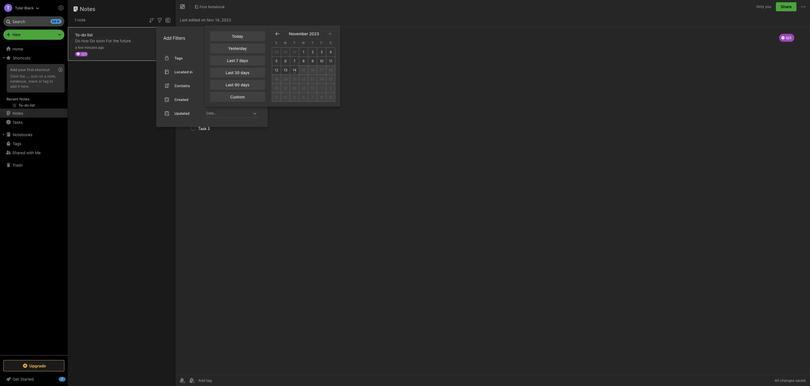 Task type: vqa. For each thing, say whether or not it's contained in the screenshot.
13 button
yes



Task type: locate. For each thing, give the bounding box(es) containing it.
group inside tree
[[0, 62, 68, 111]]

tree
[[0, 44, 68, 356]]

2 vertical spatial 1
[[321, 86, 323, 90]]

0 horizontal spatial 5
[[276, 59, 278, 63]]

1 horizontal spatial 5
[[294, 95, 296, 99]]

tags
[[175, 56, 183, 60], [13, 141, 21, 146]]

14,
[[215, 17, 221, 22]]

shortcut
[[35, 68, 50, 72]]

0 horizontal spatial the
[[20, 74, 25, 79]]

stack
[[28, 79, 38, 84]]

a up tag
[[44, 74, 46, 79]]

2 do from the left
[[90, 38, 95, 43]]

1 vertical spatial 4
[[285, 95, 287, 99]]

1 vertical spatial the
[[20, 74, 25, 79]]

7 down the 31 button
[[294, 59, 296, 63]]

1 vertical spatial tags
[[13, 141, 21, 146]]

0 horizontal spatial 4
[[285, 95, 287, 99]]

1 left note
[[75, 18, 76, 22]]

1 horizontal spatial 30 button
[[308, 84, 318, 93]]

0 horizontal spatial 30 button
[[281, 48, 290, 57]]

1 horizontal spatial 8 button
[[318, 93, 327, 102]]

do
[[75, 38, 80, 43], [90, 38, 95, 43]]

1 button right 31
[[299, 48, 308, 57]]

8 up 15
[[303, 59, 305, 63]]

0 horizontal spatial 1 button
[[299, 48, 308, 57]]

days for last 30 days
[[241, 70, 250, 75]]

0 vertical spatial 4 button
[[327, 48, 336, 57]]

shortcuts button
[[0, 53, 68, 62]]

9 button
[[308, 57, 318, 66], [327, 93, 336, 102]]

0 vertical spatial 4
[[330, 50, 332, 54]]

7 left click to collapse image
[[61, 378, 63, 382]]

started
[[20, 377, 34, 382]]

1 horizontal spatial 9
[[330, 95, 332, 99]]

15
[[302, 68, 306, 72]]

0 horizontal spatial add
[[10, 68, 17, 72]]

1 vertical spatial 29 button
[[299, 84, 308, 93]]

29 button right 28
[[299, 84, 308, 93]]

0 vertical spatial 6
[[285, 59, 287, 63]]

1 vertical spatial 1 button
[[318, 84, 327, 93]]

0 vertical spatial on
[[201, 17, 206, 22]]

last left 90
[[226, 82, 234, 87]]

tags inside button
[[13, 141, 21, 146]]

1 horizontal spatial do
[[90, 38, 95, 43]]

future
[[120, 38, 131, 43]]

on left nov
[[201, 17, 206, 22]]

1 vertical spatial a
[[44, 74, 46, 79]]

the right for
[[113, 38, 119, 43]]

do down list
[[90, 38, 95, 43]]

trash link
[[0, 161, 68, 170]]

tags up located
[[175, 56, 183, 60]]

last 30 days
[[226, 70, 250, 75]]

last up the last 30 days
[[227, 58, 235, 63]]

add for add filters
[[164, 36, 172, 41]]

trash
[[12, 163, 23, 168]]

group containing add your first shortcut
[[0, 62, 68, 111]]

1 horizontal spatial 4 button
[[327, 48, 336, 57]]

9 button left 10
[[308, 57, 318, 66]]

4 button down the 27
[[281, 93, 290, 102]]

0 vertical spatial 2023
[[222, 17, 231, 22]]

1 horizontal spatial 3
[[321, 50, 323, 54]]

add your first shortcut
[[10, 68, 50, 72]]

1 vertical spatial 7 button
[[308, 93, 318, 102]]

1 vertical spatial 8
[[321, 95, 323, 99]]

6 down 22 button
[[303, 95, 305, 99]]

17
[[320, 68, 324, 72]]

your
[[18, 68, 26, 72]]

0 vertical spatial 30 button
[[281, 48, 290, 57]]

a inside icon on a note, notebook, stack or tag to add it here.
[[44, 74, 46, 79]]

0 horizontal spatial 2023
[[222, 17, 231, 22]]

0 horizontal spatial 2 button
[[308, 48, 318, 57]]

3 down 26 button
[[276, 95, 278, 99]]

90
[[235, 82, 240, 87]]

29 for 29 button to the top
[[275, 50, 279, 54]]

1 vertical spatial days
[[241, 70, 250, 75]]

0 vertical spatial notes
[[80, 6, 96, 12]]

0 vertical spatial 30
[[284, 50, 288, 54]]

here.
[[21, 84, 30, 89]]

add for add your first shortcut
[[10, 68, 17, 72]]

1 vertical spatial 29
[[302, 86, 306, 90]]

all changes saved
[[775, 379, 806, 383]]

november 2023
[[289, 31, 319, 36]]

settings image
[[58, 5, 64, 11]]

2 button down 25
[[327, 84, 336, 93]]

0 horizontal spatial 1
[[75, 18, 76, 22]]

22
[[302, 77, 306, 81]]

add
[[10, 84, 17, 89]]

tooltip
[[136, 4, 167, 15]]

29 up 12
[[275, 50, 279, 54]]

share button
[[777, 2, 797, 11]]

8 button
[[299, 57, 308, 66], [318, 93, 327, 102]]

0 horizontal spatial 4 button
[[281, 93, 290, 102]]

8 button up 15
[[299, 57, 308, 66]]

0 vertical spatial the
[[113, 38, 119, 43]]

add filters
[[164, 36, 185, 41]]

13 button
[[281, 66, 290, 75]]

on
[[201, 17, 206, 22], [39, 74, 43, 79]]

last down last 7 days
[[226, 70, 234, 75]]

tyler
[[15, 6, 23, 10]]

2
[[312, 50, 314, 54], [330, 86, 332, 90]]

6 button up the 13
[[281, 57, 290, 66]]

filters
[[173, 36, 185, 41]]

last 90 days
[[226, 82, 250, 87]]

on up or
[[39, 74, 43, 79]]

add tag image
[[188, 378, 195, 384]]

recent notes
[[6, 97, 30, 101]]

list
[[87, 32, 93, 37]]

2 down 25 button
[[330, 86, 332, 90]]

expand notebooks image
[[1, 132, 6, 137]]

first notebook button
[[193, 3, 227, 11]]

t down '2023' field at the left top of page
[[312, 41, 314, 45]]

7 button down 23 button
[[308, 93, 318, 102]]

0 horizontal spatial 9 button
[[308, 57, 318, 66]]

14
[[293, 68, 297, 72]]

30 left 31
[[284, 50, 288, 54]]

notes up note
[[80, 6, 96, 12]]

s left m
[[276, 41, 278, 45]]

5 up 12
[[276, 59, 278, 63]]

1 horizontal spatial 4
[[330, 50, 332, 54]]

1 vertical spatial 30
[[235, 70, 240, 75]]

click the ...
[[10, 74, 30, 79]]

14 button
[[290, 66, 299, 75]]

29 right 28 button
[[302, 86, 306, 90]]

0 horizontal spatial do
[[75, 38, 80, 43]]

upgrade
[[29, 364, 46, 369]]

group
[[0, 62, 68, 111]]

last 7 days
[[227, 58, 248, 63]]

more actions image
[[801, 3, 807, 10]]

t right m
[[294, 41, 296, 45]]

tree containing home
[[0, 44, 68, 356]]

0 vertical spatial 29
[[275, 50, 279, 54]]

2 vertical spatial days
[[241, 82, 250, 87]]

4 up '11'
[[330, 50, 332, 54]]

with
[[26, 150, 34, 155]]

0 vertical spatial 1 button
[[299, 48, 308, 57]]

3 up 10
[[321, 50, 323, 54]]

6 button down 22 button
[[299, 93, 308, 102]]

6 up the 13
[[285, 59, 287, 63]]

days right 90
[[241, 82, 250, 87]]

 Date picker field
[[205, 110, 264, 118]]

9 button down 25 button
[[327, 93, 336, 102]]

3 button up 10
[[318, 48, 327, 57]]

1 right the 31 button
[[303, 50, 305, 54]]

ago
[[98, 45, 104, 50]]

1 horizontal spatial on
[[201, 17, 206, 22]]

0 vertical spatial 2
[[312, 50, 314, 54]]

0 vertical spatial a
[[75, 45, 77, 50]]

4 button
[[327, 48, 336, 57], [281, 93, 290, 102]]

0 horizontal spatial 2
[[312, 50, 314, 54]]

0 vertical spatial 7 button
[[290, 57, 299, 66]]

0 horizontal spatial 30
[[235, 70, 240, 75]]

0 horizontal spatial a
[[44, 74, 46, 79]]

days down yesterday
[[239, 58, 248, 63]]

first
[[27, 68, 34, 72]]

1 button
[[299, 48, 308, 57], [318, 84, 327, 93]]

5 button up 12
[[272, 57, 281, 66]]

new
[[52, 19, 60, 23]]

for
[[106, 38, 112, 43]]

1 horizontal spatial s
[[330, 41, 332, 45]]

3 button
[[318, 48, 327, 57], [272, 93, 281, 102]]

0 horizontal spatial 29 button
[[272, 48, 281, 57]]

add a reminder image
[[179, 378, 186, 384]]

s
[[276, 41, 278, 45], [330, 41, 332, 45]]

the left ...
[[20, 74, 25, 79]]

0 horizontal spatial 3 button
[[272, 93, 281, 102]]

0 horizontal spatial 7 button
[[290, 57, 299, 66]]

Add tag field
[[198, 379, 240, 384]]

shared
[[12, 150, 25, 155]]

t
[[294, 41, 296, 45], [312, 41, 314, 45]]

last inside note window element
[[180, 17, 188, 22]]

1 down 24 button
[[321, 86, 323, 90]]

5 button
[[272, 57, 281, 66], [290, 93, 299, 102]]

0 vertical spatial 3
[[321, 50, 323, 54]]

5 down 28 button
[[294, 95, 296, 99]]

2 button
[[308, 48, 318, 57], [327, 84, 336, 93]]

25
[[329, 77, 333, 81]]

2 for bottommost 2 button
[[330, 86, 332, 90]]

0 vertical spatial 2 button
[[308, 48, 318, 57]]

5 button down 28
[[290, 93, 299, 102]]

3 button down 26
[[272, 93, 281, 102]]

1 horizontal spatial 1 button
[[318, 84, 327, 93]]

9 down 25 button
[[330, 95, 332, 99]]

2 right the 31 button
[[312, 50, 314, 54]]

9 up 16
[[312, 59, 314, 63]]

1 horizontal spatial 6 button
[[299, 93, 308, 102]]

1 horizontal spatial 2 button
[[327, 84, 336, 93]]

1 vertical spatial 5
[[294, 95, 296, 99]]

tyler black
[[15, 6, 34, 10]]

30
[[284, 50, 288, 54], [235, 70, 240, 75], [311, 86, 315, 90]]

4
[[330, 50, 332, 54], [285, 95, 287, 99]]

1 horizontal spatial 2
[[330, 86, 332, 90]]

2 horizontal spatial 30
[[311, 86, 315, 90]]

1 button down 24
[[318, 84, 327, 93]]

15 button
[[299, 66, 308, 75]]

30 button down 23
[[308, 84, 318, 93]]

11
[[329, 59, 333, 63]]

notes up tasks
[[12, 111, 23, 116]]

7 button up the 14
[[290, 57, 299, 66]]

tags up shared
[[13, 141, 21, 146]]

add inside group
[[10, 68, 17, 72]]

2 button up 16
[[308, 48, 318, 57]]

4 button up '11'
[[327, 48, 336, 57]]

8 down 24 button
[[321, 95, 323, 99]]

tags button
[[0, 139, 68, 148]]

0 horizontal spatial 8 button
[[299, 57, 308, 66]]

0 horizontal spatial 3
[[276, 95, 278, 99]]

0 horizontal spatial tags
[[13, 141, 21, 146]]

1 horizontal spatial t
[[312, 41, 314, 45]]

2 s from the left
[[330, 41, 332, 45]]

2023 right november
[[310, 31, 319, 36]]

notes right the recent
[[19, 97, 30, 101]]

add up click
[[10, 68, 17, 72]]

shared with me
[[12, 150, 41, 155]]

0 vertical spatial 9
[[312, 59, 314, 63]]

Note Editor text field
[[175, 27, 811, 375]]

last left edited
[[180, 17, 188, 22]]

do down to-
[[75, 38, 80, 43]]

1 vertical spatial on
[[39, 74, 43, 79]]

note
[[77, 18, 86, 22]]

30 down 23 button
[[311, 86, 315, 90]]

0 horizontal spatial t
[[294, 41, 296, 45]]

notes
[[80, 6, 96, 12], [19, 97, 30, 101], [12, 111, 23, 116]]

today
[[232, 34, 243, 39]]

1 vertical spatial 9 button
[[327, 93, 336, 102]]

add left filters
[[164, 36, 172, 41]]

last for last edited on nov 14, 2023
[[180, 17, 188, 22]]

1 vertical spatial add
[[10, 68, 17, 72]]

updated
[[175, 111, 190, 116]]

0 vertical spatial 6 button
[[281, 57, 290, 66]]

2023 right 14,
[[222, 17, 231, 22]]

days up last 90 days
[[241, 70, 250, 75]]

a left few
[[75, 45, 77, 50]]

days
[[239, 58, 248, 63], [241, 70, 250, 75], [241, 82, 250, 87]]

1 horizontal spatial add
[[164, 36, 172, 41]]

days for last 90 days
[[241, 82, 250, 87]]

first
[[200, 4, 207, 9]]

4 down "27" button
[[285, 95, 287, 99]]

0 vertical spatial 5
[[276, 59, 278, 63]]

30 up 90
[[235, 70, 240, 75]]

0 vertical spatial 1
[[75, 18, 76, 22]]

2023 inside note window element
[[222, 17, 231, 22]]

1 horizontal spatial 2023
[[310, 31, 319, 36]]

View options field
[[163, 16, 171, 24]]

29 button up 12
[[272, 48, 281, 57]]

s right f
[[330, 41, 332, 45]]

1 horizontal spatial 6
[[303, 95, 305, 99]]

8 button down 24 button
[[318, 93, 327, 102]]

notebooks
[[13, 132, 33, 137]]

1 vertical spatial 3
[[276, 95, 278, 99]]

0 horizontal spatial 29
[[275, 50, 279, 54]]

all
[[254, 36, 258, 40]]

1 horizontal spatial 29
[[302, 86, 306, 90]]

first notebook
[[200, 4, 225, 9]]

a
[[75, 45, 77, 50], [44, 74, 46, 79]]

icon on a note, notebook, stack or tag to add it here.
[[10, 74, 56, 89]]

notebooks link
[[0, 130, 68, 139]]

recent
[[6, 97, 18, 101]]

0 horizontal spatial on
[[39, 74, 43, 79]]

10 button
[[318, 57, 327, 66]]

30 button left 31
[[281, 48, 290, 57]]

November field
[[288, 31, 308, 37]]

7
[[236, 58, 238, 63], [294, 59, 296, 63], [312, 95, 314, 99], [61, 378, 63, 382]]

0 horizontal spatial 8
[[303, 59, 305, 63]]



Task type: describe. For each thing, give the bounding box(es) containing it.
16
[[311, 68, 315, 72]]

2 for leftmost 2 button
[[312, 50, 314, 54]]

tasks
[[12, 120, 23, 125]]

expand note image
[[179, 3, 186, 10]]

31 button
[[290, 48, 299, 57]]

click
[[10, 74, 19, 79]]

0 vertical spatial 9 button
[[308, 57, 318, 66]]

notes link
[[0, 109, 68, 118]]

or
[[39, 79, 42, 84]]

1 horizontal spatial the
[[113, 38, 119, 43]]

few
[[78, 45, 84, 50]]

located
[[175, 70, 189, 74]]

do
[[81, 32, 86, 37]]

tag
[[43, 79, 49, 84]]

last for last 30 days
[[226, 70, 234, 75]]

to-do list
[[75, 32, 93, 37]]

1 vertical spatial 2023
[[310, 31, 319, 36]]

Account field
[[0, 2, 39, 14]]

Search text field
[[7, 16, 60, 27]]

located in
[[175, 70, 193, 74]]

a few minutes ago
[[75, 45, 104, 50]]

clear all
[[244, 36, 258, 40]]

Add filters field
[[157, 16, 163, 24]]

click to collapse image
[[66, 376, 70, 383]]

2 vertical spatial notes
[[12, 111, 23, 116]]

1 note
[[75, 18, 86, 22]]

22 button
[[299, 75, 308, 84]]

2 vertical spatial 30
[[311, 86, 315, 90]]

1 horizontal spatial 30
[[284, 50, 288, 54]]

1 vertical spatial 4 button
[[281, 93, 290, 102]]

10
[[320, 59, 324, 63]]

soon
[[96, 38, 105, 43]]

clear all button
[[243, 35, 259, 41]]

21
[[293, 77, 297, 81]]

7 up the last 30 days
[[236, 58, 238, 63]]

last edited on nov 14, 2023
[[180, 17, 231, 22]]

new button
[[3, 30, 64, 40]]

6 for the left 6 button
[[285, 59, 287, 63]]

on inside note window element
[[201, 17, 206, 22]]

7 inside help and learning task checklist field
[[61, 378, 63, 382]]

17 button
[[318, 66, 327, 75]]

27
[[284, 86, 288, 90]]

notebook
[[208, 4, 225, 9]]

new search field
[[7, 16, 62, 27]]

contains
[[175, 83, 190, 88]]

saved
[[796, 379, 806, 383]]

0 horizontal spatial 6 button
[[281, 57, 290, 66]]

shared with me link
[[0, 148, 68, 157]]

...
[[26, 74, 30, 79]]

changes
[[781, 379, 795, 383]]

31
[[293, 50, 297, 54]]

19 button
[[272, 75, 281, 84]]

add filters image
[[157, 17, 163, 24]]

minutes
[[85, 45, 97, 50]]

note window element
[[175, 0, 811, 387]]

0 horizontal spatial 5 button
[[272, 57, 281, 66]]

0 horizontal spatial 9
[[312, 59, 314, 63]]

notebook,
[[10, 79, 27, 84]]

11 button
[[327, 57, 336, 66]]

tasks button
[[0, 118, 68, 127]]

upgrade button
[[3, 361, 64, 372]]

to-
[[75, 32, 81, 37]]

2023 field
[[308, 31, 319, 37]]

created
[[175, 97, 189, 102]]

27 button
[[281, 84, 290, 93]]

days for last 7 days
[[239, 58, 248, 63]]

1 do from the left
[[75, 38, 80, 43]]

it
[[18, 84, 20, 89]]

last for last 90 days
[[226, 82, 234, 87]]

nov
[[207, 17, 214, 22]]

1 horizontal spatial a
[[75, 45, 77, 50]]

yesterday
[[228, 46, 247, 51]]

me
[[35, 150, 41, 155]]

1 t from the left
[[294, 41, 296, 45]]

7 down 23 button
[[312, 95, 314, 99]]

28
[[293, 86, 297, 90]]

2 t from the left
[[312, 41, 314, 45]]

0 vertical spatial 29 button
[[272, 48, 281, 57]]

1 s from the left
[[276, 41, 278, 45]]

custom
[[230, 95, 245, 99]]

now
[[81, 38, 89, 43]]

1 vertical spatial 9
[[330, 95, 332, 99]]

0 vertical spatial 8
[[303, 59, 305, 63]]

date…
[[207, 111, 217, 115]]

home
[[12, 46, 23, 51]]

0 vertical spatial 3 button
[[318, 48, 327, 57]]

13
[[284, 68, 288, 72]]

icon
[[31, 74, 38, 79]]

5 for right 5 button
[[294, 95, 296, 99]]

clear
[[244, 36, 253, 40]]

get started
[[13, 377, 34, 382]]

edited
[[189, 17, 200, 22]]

note,
[[47, 74, 56, 79]]

you
[[766, 4, 772, 9]]

on inside icon on a note, notebook, stack or tag to add it here.
[[39, 74, 43, 79]]

29 for the bottommost 29 button
[[302, 86, 306, 90]]

25 button
[[327, 75, 336, 84]]

5 for left 5 button
[[276, 59, 278, 63]]

16 button
[[308, 66, 318, 75]]

w
[[302, 41, 305, 45]]

1 vertical spatial 30 button
[[308, 84, 318, 93]]

1 vertical spatial 6 button
[[299, 93, 308, 102]]

Help and Learning task checklist field
[[0, 375, 68, 384]]

Sort options field
[[148, 16, 155, 24]]

28 button
[[290, 84, 299, 93]]

19
[[275, 77, 279, 81]]

1 vertical spatial 8 button
[[318, 93, 327, 102]]

2 horizontal spatial 1
[[321, 86, 323, 90]]

More actions field
[[801, 2, 807, 11]]

18 button
[[327, 66, 336, 75]]

get
[[13, 377, 19, 382]]

m
[[284, 41, 287, 45]]

1 horizontal spatial 1
[[303, 50, 305, 54]]

12 button
[[272, 66, 281, 75]]

1 horizontal spatial tags
[[175, 56, 183, 60]]

1 vertical spatial 2 button
[[327, 84, 336, 93]]

share
[[781, 4, 792, 9]]

last for last 7 days
[[227, 58, 235, 63]]

1 horizontal spatial 5 button
[[290, 93, 299, 102]]

6 for the bottom 6 button
[[303, 95, 305, 99]]

1 horizontal spatial 8
[[321, 95, 323, 99]]

1 vertical spatial notes
[[19, 97, 30, 101]]

0 vertical spatial 8 button
[[299, 57, 308, 66]]

f
[[321, 41, 323, 45]]

0/3
[[81, 52, 87, 56]]

1 vertical spatial 3 button
[[272, 93, 281, 102]]

26 button
[[272, 84, 281, 93]]



